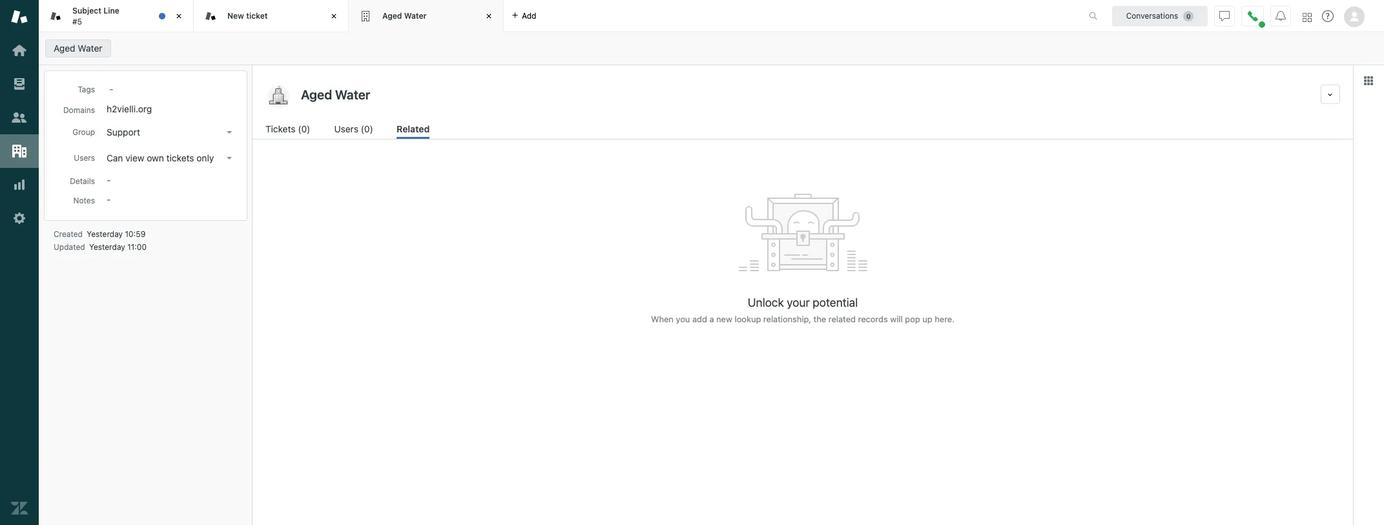 Task type: describe. For each thing, give the bounding box(es) containing it.
new ticket tab
[[194, 0, 349, 32]]

zendesk image
[[11, 500, 28, 517]]

notifications image
[[1276, 11, 1286, 21]]

users for users (0)
[[334, 123, 358, 134]]

#5
[[72, 16, 82, 26]]

a
[[709, 314, 714, 324]]

related link
[[397, 122, 430, 139]]

subject line #5
[[72, 6, 119, 26]]

conversations button
[[1112, 5, 1208, 26]]

aged water inside aged water tab
[[382, 11, 427, 21]]

- field
[[104, 81, 237, 96]]

add inside the unlock your potential when you add a new lookup relationship, the related records will pop up here.
[[692, 314, 707, 324]]

zendesk products image
[[1303, 13, 1312, 22]]

tickets
[[265, 123, 296, 134]]

icon_org image
[[265, 85, 291, 110]]

relationship,
[[763, 314, 811, 324]]

your
[[787, 296, 810, 309]]

tickets
[[166, 152, 194, 163]]

group
[[72, 127, 95, 137]]

can view own tickets only
[[107, 152, 214, 163]]

main element
[[0, 0, 39, 525]]

unlock your potential when you add a new lookup relationship, the related records will pop up here.
[[651, 296, 955, 324]]

the
[[814, 314, 826, 324]]

updated
[[54, 242, 85, 252]]

10:59
[[125, 229, 146, 239]]

button displays agent's chat status as invisible. image
[[1219, 11, 1230, 21]]

tickets (0)
[[265, 123, 310, 134]]

up
[[923, 314, 932, 324]]

apps image
[[1363, 76, 1374, 86]]

aged water inside the aged water link
[[54, 43, 102, 54]]

get started image
[[11, 42, 28, 59]]

users (0) link
[[334, 122, 375, 139]]

water inside secondary element
[[78, 43, 102, 54]]

new ticket
[[227, 11, 268, 21]]

add button
[[504, 0, 544, 32]]

lookup
[[735, 314, 761, 324]]

secondary element
[[39, 36, 1384, 61]]

tickets (0) link
[[265, 122, 313, 139]]

new
[[227, 11, 244, 21]]

close image for aged water
[[482, 10, 495, 23]]

subject
[[72, 6, 101, 16]]

tab containing subject line
[[39, 0, 194, 32]]

water inside tab
[[404, 11, 427, 21]]

11:00
[[127, 242, 147, 252]]

0 vertical spatial yesterday
[[87, 229, 123, 239]]

tags
[[78, 85, 95, 94]]

zendesk support image
[[11, 8, 28, 25]]



Task type: locate. For each thing, give the bounding box(es) containing it.
close image inside aged water tab
[[482, 10, 495, 23]]

(0) for users (0)
[[361, 123, 373, 134]]

(0) for tickets (0)
[[298, 123, 310, 134]]

1 vertical spatial aged water
[[54, 43, 102, 54]]

reporting image
[[11, 176, 28, 193]]

records
[[858, 314, 888, 324]]

close image
[[172, 10, 185, 23], [327, 10, 340, 23], [482, 10, 495, 23]]

0 vertical spatial aged
[[382, 11, 402, 21]]

0 horizontal spatial (0)
[[298, 123, 310, 134]]

details
[[70, 176, 95, 186]]

conversations
[[1126, 11, 1178, 20]]

close image inside tab
[[172, 10, 185, 23]]

water
[[404, 11, 427, 21], [78, 43, 102, 54]]

related
[[829, 314, 856, 324]]

0 horizontal spatial water
[[78, 43, 102, 54]]

1 horizontal spatial add
[[692, 314, 707, 324]]

support
[[107, 127, 140, 138]]

add inside dropdown button
[[522, 11, 536, 20]]

None text field
[[297, 85, 1316, 104]]

aged inside secondary element
[[54, 43, 75, 54]]

2 close image from the left
[[327, 10, 340, 23]]

close image inside new ticket tab
[[327, 10, 340, 23]]

views image
[[11, 76, 28, 92]]

1 vertical spatial add
[[692, 314, 707, 324]]

1 horizontal spatial (0)
[[361, 123, 373, 134]]

notes
[[73, 196, 95, 205]]

yesterday left 11:00
[[89, 242, 125, 252]]

1 vertical spatial users
[[74, 153, 95, 163]]

tabs tab list
[[39, 0, 1075, 32]]

get help image
[[1322, 10, 1334, 22]]

tab
[[39, 0, 194, 32]]

view
[[125, 152, 144, 163]]

line
[[103, 6, 119, 16]]

aged inside tab
[[382, 11, 402, 21]]

1 horizontal spatial close image
[[327, 10, 340, 23]]

(0) left related
[[361, 123, 373, 134]]

users up details
[[74, 153, 95, 163]]

yesterday left 10:59
[[87, 229, 123, 239]]

1 close image from the left
[[172, 10, 185, 23]]

you
[[676, 314, 690, 324]]

1 vertical spatial aged
[[54, 43, 75, 54]]

1 (0) from the left
[[298, 123, 310, 134]]

2 horizontal spatial close image
[[482, 10, 495, 23]]

users (0)
[[334, 123, 373, 134]]

unlock
[[748, 296, 784, 309]]

0 vertical spatial water
[[404, 11, 427, 21]]

1 horizontal spatial aged
[[382, 11, 402, 21]]

h2vielli.org
[[107, 103, 152, 114]]

arrow down image
[[227, 157, 232, 160]]

created
[[54, 229, 83, 239]]

domains
[[63, 105, 95, 115]]

related
[[397, 123, 430, 134]]

0 horizontal spatial aged water
[[54, 43, 102, 54]]

customers image
[[11, 109, 28, 126]]

users right the tickets (0) link
[[334, 123, 358, 134]]

users for users
[[74, 153, 95, 163]]

created yesterday 10:59 updated yesterday 11:00
[[54, 229, 147, 252]]

users
[[334, 123, 358, 134], [74, 153, 95, 163]]

aged water
[[382, 11, 427, 21], [54, 43, 102, 54]]

add
[[522, 11, 536, 20], [692, 314, 707, 324]]

yesterday
[[87, 229, 123, 239], [89, 242, 125, 252]]

own
[[147, 152, 164, 163]]

close image for new ticket
[[327, 10, 340, 23]]

1 vertical spatial water
[[78, 43, 102, 54]]

0 vertical spatial aged water
[[382, 11, 427, 21]]

0 horizontal spatial aged
[[54, 43, 75, 54]]

1 vertical spatial yesterday
[[89, 242, 125, 252]]

2 (0) from the left
[[361, 123, 373, 134]]

(0)
[[298, 123, 310, 134], [361, 123, 373, 134]]

1 horizontal spatial water
[[404, 11, 427, 21]]

when
[[651, 314, 674, 324]]

ticket
[[246, 11, 268, 21]]

0 horizontal spatial add
[[522, 11, 536, 20]]

will
[[890, 314, 903, 324]]

1 horizontal spatial aged water
[[382, 11, 427, 21]]

aged water tab
[[349, 0, 504, 32]]

1 horizontal spatial users
[[334, 123, 358, 134]]

only
[[197, 152, 214, 163]]

0 vertical spatial users
[[334, 123, 358, 134]]

aged water link
[[45, 39, 111, 57]]

organizations image
[[11, 143, 28, 160]]

(0) right tickets
[[298, 123, 310, 134]]

pop
[[905, 314, 920, 324]]

can
[[107, 152, 123, 163]]

potential
[[813, 296, 858, 309]]

aged
[[382, 11, 402, 21], [54, 43, 75, 54]]

arrow down image
[[227, 131, 232, 134]]

here.
[[935, 314, 955, 324]]

0 vertical spatial add
[[522, 11, 536, 20]]

new
[[716, 314, 732, 324]]

admin image
[[11, 210, 28, 227]]

0 horizontal spatial close image
[[172, 10, 185, 23]]

3 close image from the left
[[482, 10, 495, 23]]

can view own tickets only button
[[103, 149, 237, 167]]

0 horizontal spatial users
[[74, 153, 95, 163]]

support button
[[103, 123, 237, 141]]



Task type: vqa. For each thing, say whether or not it's contained in the screenshot.
almost on the left of page
no



